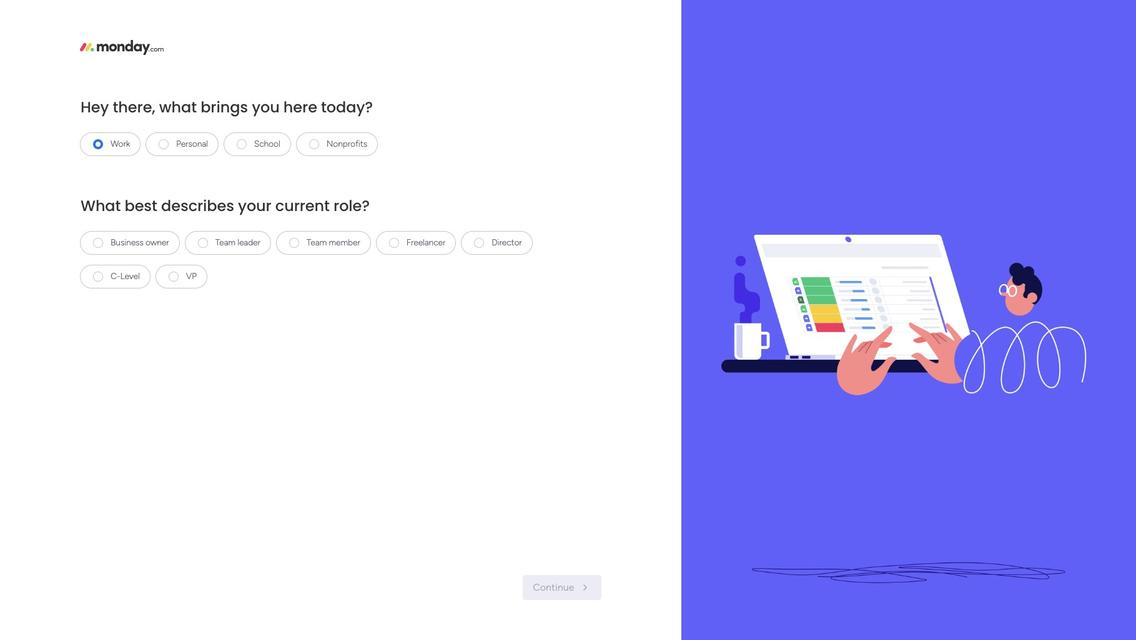 Task type: describe. For each thing, give the bounding box(es) containing it.
director
[[492, 237, 522, 248]]

owner
[[146, 237, 169, 248]]

vp
[[186, 271, 197, 282]]

member
[[329, 237, 360, 248]]

current
[[275, 196, 330, 216]]

personal
[[176, 139, 208, 149]]

logo image
[[80, 40, 164, 55]]

there,
[[113, 97, 155, 117]]

today?
[[321, 97, 373, 117]]

what
[[159, 97, 197, 117]]

your
[[238, 196, 272, 216]]

leader
[[238, 237, 260, 248]]

c-level
[[111, 271, 140, 282]]

team for team leader
[[215, 237, 236, 248]]

what best describes your current role?
[[81, 196, 370, 216]]



Task type: locate. For each thing, give the bounding box(es) containing it.
team member
[[307, 237, 360, 248]]

level
[[120, 271, 140, 282]]

1 horizontal spatial team
[[307, 237, 327, 248]]

brings
[[201, 97, 248, 117]]

describes
[[161, 196, 234, 216]]

you
[[252, 97, 280, 117]]

hey
[[81, 97, 109, 117]]

what brings you here today? image
[[682, 0, 1137, 641]]

nonprofits
[[327, 139, 367, 149]]

team
[[215, 237, 236, 248], [307, 237, 327, 248]]

business owner
[[111, 237, 169, 248]]

hey there, what brings you here today?
[[81, 97, 373, 117]]

role?
[[334, 196, 370, 216]]

team left member
[[307, 237, 327, 248]]

c-
[[111, 271, 120, 282]]

team left leader
[[215, 237, 236, 248]]

team leader
[[215, 237, 260, 248]]

best
[[125, 196, 157, 216]]

team for team member
[[307, 237, 327, 248]]

freelancer
[[407, 237, 446, 248]]

business
[[111, 237, 144, 248]]

0 horizontal spatial team
[[215, 237, 236, 248]]

1 team from the left
[[215, 237, 236, 248]]

here
[[284, 97, 317, 117]]

work
[[111, 139, 130, 149]]

what
[[81, 196, 121, 216]]

2 team from the left
[[307, 237, 327, 248]]

school
[[254, 139, 280, 149]]



Task type: vqa. For each thing, say whether or not it's contained in the screenshot.
ROLE?
yes



